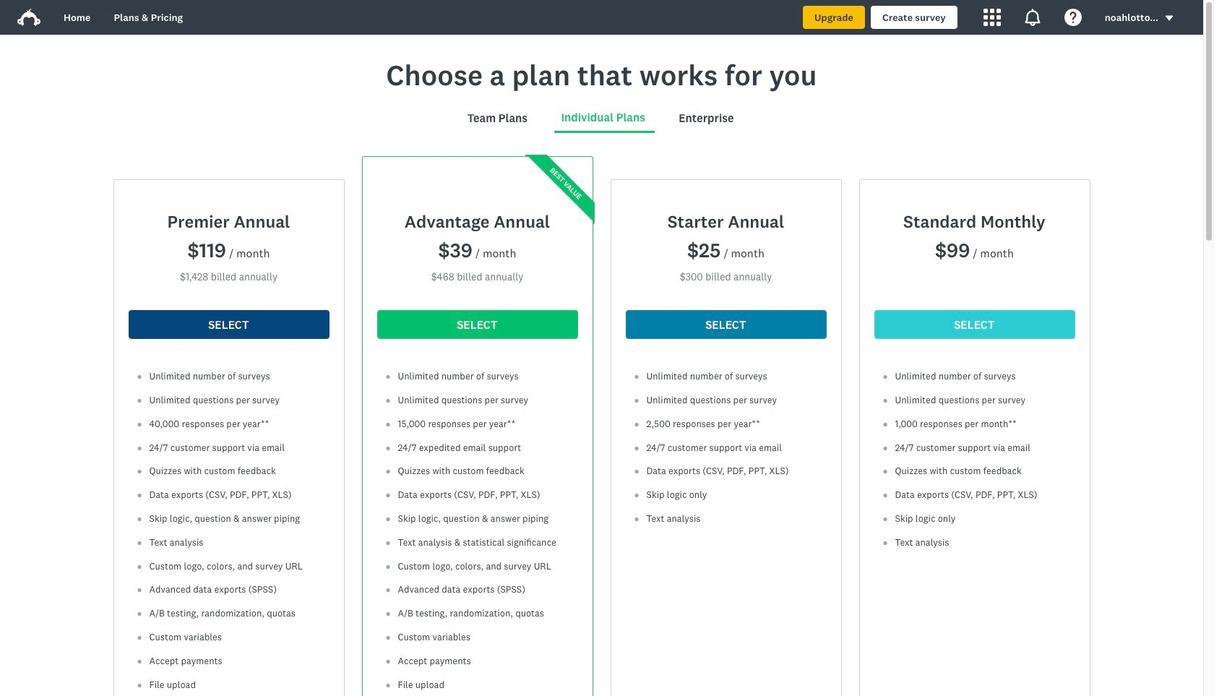 Task type: locate. For each thing, give the bounding box(es) containing it.
dropdown arrow icon image
[[1165, 13, 1175, 23], [1166, 16, 1174, 21]]

products icon image
[[984, 9, 1001, 26], [984, 9, 1001, 26]]

brand logo image
[[17, 6, 40, 29], [17, 9, 40, 26]]



Task type: describe. For each thing, give the bounding box(es) containing it.
2 brand logo image from the top
[[17, 9, 40, 26]]

1 brand logo image from the top
[[17, 6, 40, 29]]

help icon image
[[1065, 9, 1082, 26]]

notification center icon image
[[1024, 9, 1042, 26]]



Task type: vqa. For each thing, say whether or not it's contained in the screenshot.
StarFilled image
no



